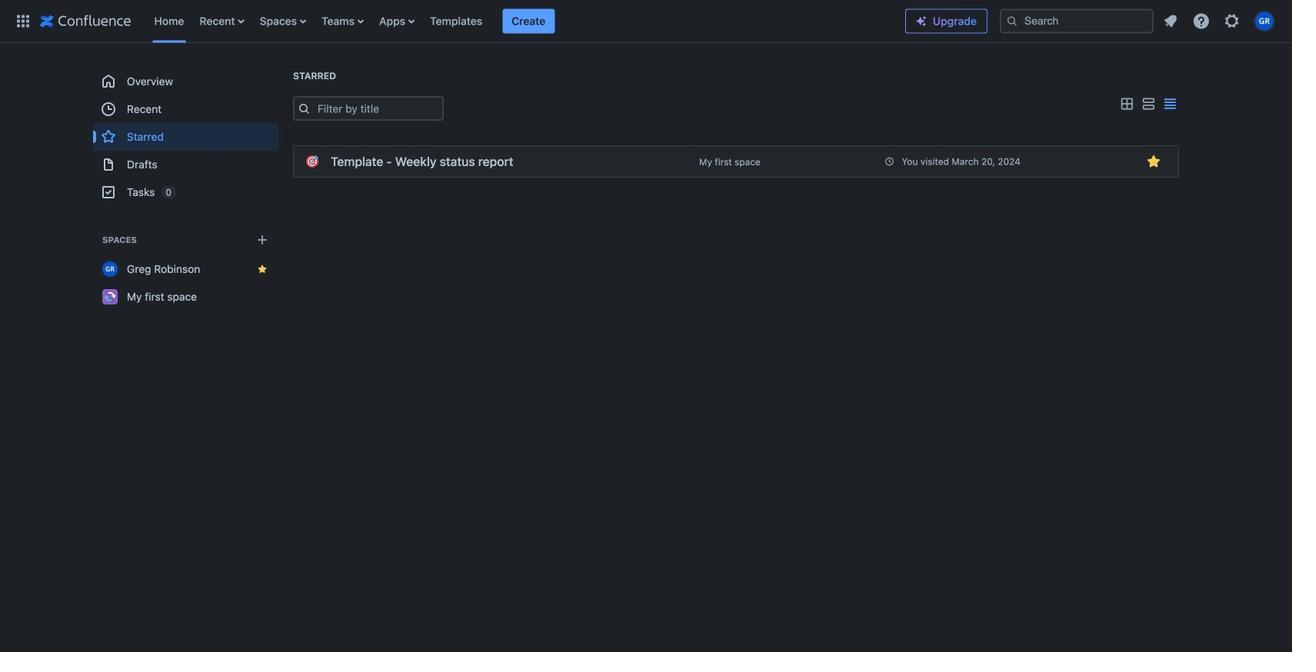 Task type: locate. For each thing, give the bounding box(es) containing it.
confluence image
[[40, 12, 131, 30], [40, 12, 131, 30]]

Search field
[[1000, 9, 1154, 33]]

banner
[[0, 0, 1293, 43]]

help icon image
[[1193, 12, 1211, 30]]

list item
[[503, 9, 555, 33]]

notification icon image
[[1162, 12, 1180, 30]]

search image
[[1006, 15, 1019, 27]]

1 horizontal spatial list
[[1157, 7, 1283, 35]]

list for premium icon
[[1157, 7, 1283, 35]]

None search field
[[1000, 9, 1154, 33]]

Filter by title field
[[313, 98, 442, 119]]

:dart: image
[[306, 155, 319, 168], [306, 155, 319, 168]]

list image
[[1140, 95, 1158, 113]]

0 horizontal spatial list
[[147, 0, 906, 43]]

unstar this space image
[[256, 263, 269, 275]]

compact list image
[[1161, 95, 1180, 113]]

cards image
[[1118, 95, 1136, 113]]

list
[[147, 0, 906, 43], [1157, 7, 1283, 35]]

group
[[93, 68, 278, 206]]



Task type: vqa. For each thing, say whether or not it's contained in the screenshot.
list item
yes



Task type: describe. For each thing, give the bounding box(es) containing it.
unstar image
[[1145, 152, 1163, 171]]

list item inside global element
[[503, 9, 555, 33]]

global element
[[9, 0, 906, 43]]

create a space image
[[253, 231, 272, 249]]

appswitcher icon image
[[14, 12, 32, 30]]

list for appswitcher icon
[[147, 0, 906, 43]]

settings icon image
[[1223, 12, 1242, 30]]

premium image
[[916, 15, 928, 27]]



